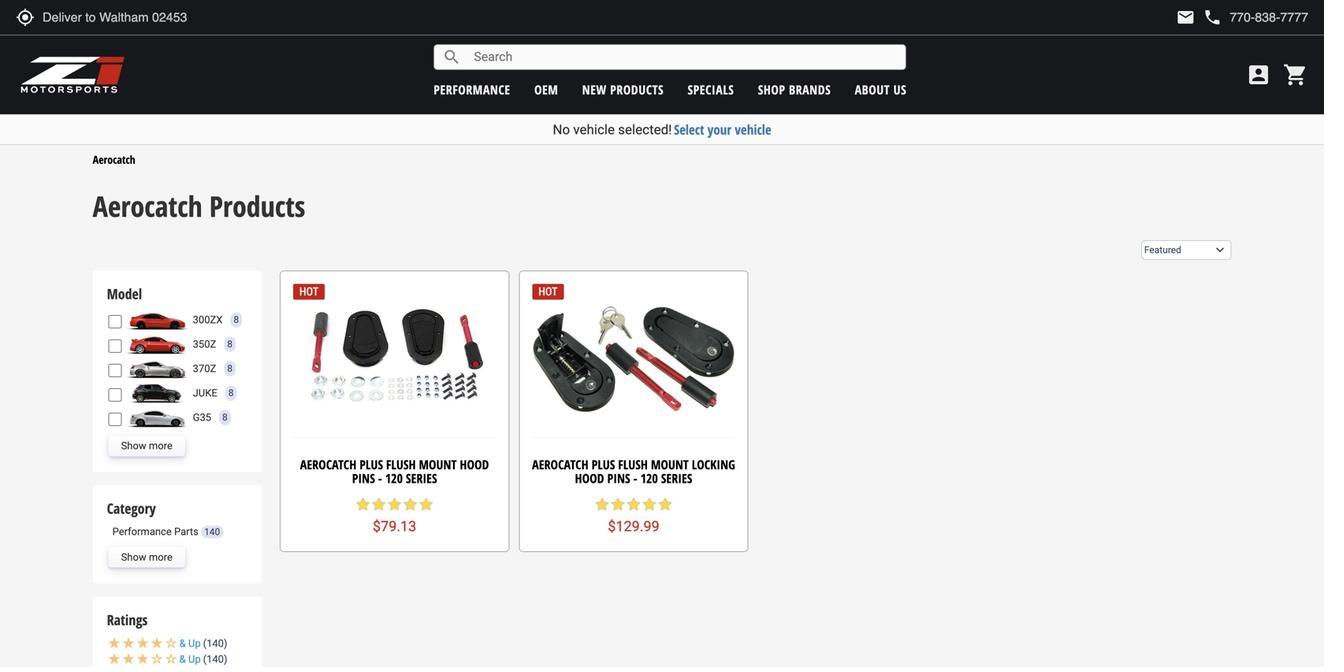 Task type: vqa. For each thing, say whether or not it's contained in the screenshot.
the top This
no



Task type: locate. For each thing, give the bounding box(es) containing it.
1 more from the top
[[149, 440, 173, 452]]

2 more from the top
[[149, 552, 173, 564]]

1 vertical spatial aerocatch
[[93, 187, 202, 225]]

8 right juke
[[228, 388, 234, 399]]

series up star star star star star $79.13 on the left bottom
[[406, 470, 437, 487]]

1 - from the left
[[378, 470, 382, 487]]

9 star from the left
[[642, 497, 658, 513]]

0 horizontal spatial plus
[[360, 456, 383, 473]]

8 for 350z
[[227, 339, 233, 350]]

mount inside the aerocatch plus flush mount locking hood pins - 120 series
[[651, 456, 689, 473]]

1 horizontal spatial series
[[661, 470, 693, 487]]

performance
[[112, 526, 172, 538]]

8 for 300zx
[[234, 315, 239, 326]]

&
[[179, 638, 186, 650], [179, 654, 186, 666]]

juke
[[193, 388, 217, 399]]

aerocatch for aerocatch products
[[93, 187, 202, 225]]

show more button for model
[[108, 436, 185, 457]]

0 vertical spatial aerocatch
[[93, 152, 135, 167]]

flush inside aerocatch plus flush mount hood pins - 120 series
[[386, 456, 416, 473]]

1 vertical spatial show more button
[[108, 548, 185, 568]]

1 horizontal spatial pins
[[608, 470, 631, 487]]

plus
[[360, 456, 383, 473], [592, 456, 615, 473]]

new products link
[[582, 81, 664, 98]]

2 & up 140 from the top
[[179, 654, 224, 666]]

120 up star star star star star $79.13 on the left bottom
[[385, 470, 403, 487]]

model
[[107, 285, 142, 304]]

120 inside the aerocatch plus flush mount locking hood pins - 120 series
[[641, 470, 658, 487]]

2 mount from the left
[[651, 456, 689, 473]]

performance link
[[434, 81, 511, 98]]

g35
[[193, 412, 211, 424]]

300zx
[[193, 314, 223, 326]]

8 right 370z
[[227, 364, 233, 375]]

- inside the aerocatch plus flush mount locking hood pins - 120 series
[[634, 470, 638, 487]]

350z
[[193, 339, 216, 350]]

show
[[121, 440, 146, 452], [121, 552, 146, 564]]

8 right g35
[[222, 413, 228, 424]]

1 show from the top
[[121, 440, 146, 452]]

plus inside the aerocatch plus flush mount locking hood pins - 120 series
[[592, 456, 615, 473]]

8 right 350z
[[227, 339, 233, 350]]

show more down performance
[[121, 552, 173, 564]]

pins inside aerocatch plus flush mount hood pins - 120 series
[[352, 470, 375, 487]]

-
[[378, 470, 382, 487], [634, 470, 638, 487]]

flush inside the aerocatch plus flush mount locking hood pins - 120 series
[[618, 456, 648, 473]]

no
[[553, 122, 570, 138]]

0 horizontal spatial hood
[[460, 456, 489, 473]]

None checkbox
[[108, 364, 122, 378]]

aerocatch for aerocatch link at the top
[[93, 152, 135, 167]]

1 aerocatch from the left
[[300, 456, 357, 473]]

category
[[107, 500, 156, 519]]

& up 140
[[179, 638, 224, 650], [179, 654, 224, 666]]

0 vertical spatial 140
[[204, 527, 220, 538]]

1 horizontal spatial 120
[[641, 470, 658, 487]]

aerocatch
[[93, 152, 135, 167], [93, 187, 202, 225]]

vehicle right the "no"
[[574, 122, 615, 138]]

8
[[234, 315, 239, 326], [227, 339, 233, 350], [227, 364, 233, 375], [228, 388, 234, 399], [222, 413, 228, 424]]

0 horizontal spatial vehicle
[[574, 122, 615, 138]]

0 horizontal spatial mount
[[419, 456, 457, 473]]

0 horizontal spatial series
[[406, 470, 437, 487]]

1 horizontal spatial plus
[[592, 456, 615, 473]]

1 vertical spatial more
[[149, 552, 173, 564]]

account_box link
[[1243, 62, 1276, 88]]

1 star from the left
[[355, 497, 371, 513]]

1 series from the left
[[406, 470, 437, 487]]

0 vertical spatial show
[[121, 440, 146, 452]]

None checkbox
[[108, 315, 122, 329], [108, 340, 122, 353], [108, 389, 122, 402], [108, 413, 122, 426], [108, 315, 122, 329], [108, 340, 122, 353], [108, 389, 122, 402], [108, 413, 122, 426]]

your
[[708, 121, 732, 139]]

locking
[[692, 456, 736, 473]]

2 show more button from the top
[[108, 548, 185, 568]]

show down performance
[[121, 552, 146, 564]]

2 plus from the left
[[592, 456, 615, 473]]

8 right 300zx
[[234, 315, 239, 326]]

show more
[[121, 440, 173, 452], [121, 552, 173, 564]]

aerocatch link
[[93, 152, 135, 167]]

pins up star star star star star $79.13 on the left bottom
[[352, 470, 375, 487]]

flush up the star star star star star $129.99
[[618, 456, 648, 473]]

more down performance
[[149, 552, 173, 564]]

flush up star star star star star $79.13 on the left bottom
[[386, 456, 416, 473]]

2 aerocatch from the left
[[532, 456, 589, 473]]

2 120 from the left
[[641, 470, 658, 487]]

120 up the star star star star star $129.99
[[641, 470, 658, 487]]

show more button
[[108, 436, 185, 457], [108, 548, 185, 568]]

1 horizontal spatial vehicle
[[735, 121, 772, 139]]

1 horizontal spatial aerocatch
[[532, 456, 589, 473]]

hood inside the aerocatch plus flush mount locking hood pins - 120 series
[[575, 470, 605, 487]]

plus for pins
[[360, 456, 383, 473]]

phone link
[[1204, 8, 1309, 27]]

flush for 120
[[386, 456, 416, 473]]

2 & from the top
[[179, 654, 186, 666]]

0 vertical spatial &
[[179, 638, 186, 650]]

show more button down infiniti g35 coupe sedan v35 v36 skyline 2003 2004 2005 2006 2007 2008 3.5l vq35de revup rev up vq35hr z1 motorsports image
[[108, 436, 185, 457]]

pins up the star star star star star $129.99
[[608, 470, 631, 487]]

1 vertical spatial &
[[179, 654, 186, 666]]

0 horizontal spatial flush
[[386, 456, 416, 473]]

specials link
[[688, 81, 734, 98]]

mount left locking
[[651, 456, 689, 473]]

1 pins from the left
[[352, 470, 375, 487]]

hood
[[460, 456, 489, 473], [575, 470, 605, 487]]

1 show more button from the top
[[108, 436, 185, 457]]

1 vertical spatial & up 140
[[179, 654, 224, 666]]

aerocatch
[[300, 456, 357, 473], [532, 456, 589, 473]]

pins
[[352, 470, 375, 487], [608, 470, 631, 487]]

1 horizontal spatial mount
[[651, 456, 689, 473]]

flush
[[386, 456, 416, 473], [618, 456, 648, 473]]

pins inside the aerocatch plus flush mount locking hood pins - 120 series
[[608, 470, 631, 487]]

about
[[855, 81, 890, 98]]

3 star from the left
[[387, 497, 403, 513]]

series up the star star star star star $129.99
[[661, 470, 693, 487]]

1 horizontal spatial flush
[[618, 456, 648, 473]]

1 mount from the left
[[419, 456, 457, 473]]

mount inside aerocatch plus flush mount hood pins - 120 series
[[419, 456, 457, 473]]

mount
[[419, 456, 457, 473], [651, 456, 689, 473]]

0 horizontal spatial 120
[[385, 470, 403, 487]]

parts
[[174, 526, 199, 538]]

0 horizontal spatial pins
[[352, 470, 375, 487]]

2 vertical spatial 140
[[207, 654, 224, 666]]

2 - from the left
[[634, 470, 638, 487]]

1 aerocatch from the top
[[93, 152, 135, 167]]

120 inside aerocatch plus flush mount hood pins - 120 series
[[385, 470, 403, 487]]

1 vertical spatial up
[[188, 654, 201, 666]]

vehicle inside no vehicle selected! select your vehicle
[[574, 122, 615, 138]]

aerocatch inside aerocatch plus flush mount hood pins - 120 series
[[300, 456, 357, 473]]

2 pins from the left
[[608, 470, 631, 487]]

more
[[149, 440, 173, 452], [149, 552, 173, 564]]

10 star from the left
[[658, 497, 673, 513]]

2 series from the left
[[661, 470, 693, 487]]

140
[[204, 527, 220, 538], [207, 638, 224, 650], [207, 654, 224, 666]]

2 aerocatch from the top
[[93, 187, 202, 225]]

0 vertical spatial show more button
[[108, 436, 185, 457]]

1 plus from the left
[[360, 456, 383, 473]]

2 flush from the left
[[618, 456, 648, 473]]

star
[[355, 497, 371, 513], [371, 497, 387, 513], [387, 497, 403, 513], [403, 497, 418, 513], [418, 497, 434, 513], [595, 497, 610, 513], [610, 497, 626, 513], [626, 497, 642, 513], [642, 497, 658, 513], [658, 497, 673, 513]]

plus up the star star star star star $129.99
[[592, 456, 615, 473]]

- up the star star star star star $129.99
[[634, 470, 638, 487]]

show more down infiniti g35 coupe sedan v35 v36 skyline 2003 2004 2005 2006 2007 2008 3.5l vq35de revup rev up vq35hr z1 motorsports image
[[121, 440, 173, 452]]

- up star star star star star $79.13 on the left bottom
[[378, 470, 382, 487]]

1 show more from the top
[[121, 440, 173, 452]]

us
[[894, 81, 907, 98]]

plus up star star star star star $79.13 on the left bottom
[[360, 456, 383, 473]]

120
[[385, 470, 403, 487], [641, 470, 658, 487]]

1 120 from the left
[[385, 470, 403, 487]]

vehicle right the your
[[735, 121, 772, 139]]

$129.99
[[608, 519, 660, 535]]

1 horizontal spatial hood
[[575, 470, 605, 487]]

0 vertical spatial & up 140
[[179, 638, 224, 650]]

up
[[188, 638, 201, 650], [188, 654, 201, 666]]

nissan juke 2011 2012 2013 2014 2015 2016 2017 vr38dett hr15de mr16ddt hr16de z1 motorsports image
[[126, 383, 189, 404]]

show more button down performance
[[108, 548, 185, 568]]

5 star from the left
[[418, 497, 434, 513]]

brands
[[789, 81, 831, 98]]

1 vertical spatial show more
[[121, 552, 173, 564]]

aerocatch inside the aerocatch plus flush mount locking hood pins - 120 series
[[532, 456, 589, 473]]

8 for g35
[[222, 413, 228, 424]]

2 show from the top
[[121, 552, 146, 564]]

selected!
[[618, 122, 672, 138]]

aerocatch for pins
[[300, 456, 357, 473]]

plus inside aerocatch plus flush mount hood pins - 120 series
[[360, 456, 383, 473]]

vehicle
[[735, 121, 772, 139], [574, 122, 615, 138]]

0 vertical spatial show more
[[121, 440, 173, 452]]

2 show more from the top
[[121, 552, 173, 564]]

show more for category
[[121, 552, 173, 564]]

0 vertical spatial more
[[149, 440, 173, 452]]

8 for juke
[[228, 388, 234, 399]]

more down infiniti g35 coupe sedan v35 v36 skyline 2003 2004 2005 2006 2007 2008 3.5l vq35de revup rev up vq35hr z1 motorsports image
[[149, 440, 173, 452]]

series
[[406, 470, 437, 487], [661, 470, 693, 487]]

1 flush from the left
[[386, 456, 416, 473]]

0 vertical spatial up
[[188, 638, 201, 650]]

shopping_cart
[[1284, 62, 1309, 88]]

0 horizontal spatial -
[[378, 470, 382, 487]]

account_box
[[1247, 62, 1272, 88]]

aerocatch products
[[93, 187, 305, 225]]

mount up star star star star star $79.13 on the left bottom
[[419, 456, 457, 473]]

1 vertical spatial show
[[121, 552, 146, 564]]

show for model
[[121, 440, 146, 452]]

0 horizontal spatial aerocatch
[[300, 456, 357, 473]]

hood inside aerocatch plus flush mount hood pins - 120 series
[[460, 456, 489, 473]]

products
[[610, 81, 664, 98]]

1 horizontal spatial -
[[634, 470, 638, 487]]

show down infiniti g35 coupe sedan v35 v36 skyline 2003 2004 2005 2006 2007 2008 3.5l vq35de revup rev up vq35hr z1 motorsports image
[[121, 440, 146, 452]]

2 star from the left
[[371, 497, 387, 513]]



Task type: describe. For each thing, give the bounding box(es) containing it.
mail phone
[[1177, 8, 1223, 27]]

star star star star star $79.13
[[355, 497, 434, 535]]

1 vertical spatial 140
[[207, 638, 224, 650]]

ratings
[[107, 611, 148, 630]]

series inside aerocatch plus flush mount hood pins - 120 series
[[406, 470, 437, 487]]

infiniti g35 coupe sedan v35 v36 skyline 2003 2004 2005 2006 2007 2008 3.5l vq35de revup rev up vq35hr z1 motorsports image
[[126, 408, 189, 428]]

shop
[[758, 81, 786, 98]]

show more button for category
[[108, 548, 185, 568]]

4 star from the left
[[403, 497, 418, 513]]

series inside the aerocatch plus flush mount locking hood pins - 120 series
[[661, 470, 693, 487]]

z1 motorsports logo image
[[20, 55, 126, 95]]

phone
[[1204, 8, 1223, 27]]

my_location
[[16, 8, 35, 27]]

about us link
[[855, 81, 907, 98]]

1 & up 140 from the top
[[179, 638, 224, 650]]

more for model
[[149, 440, 173, 452]]

select your vehicle link
[[674, 121, 772, 139]]

shop brands
[[758, 81, 831, 98]]

140 inside category performance parts 140
[[204, 527, 220, 538]]

flush for -
[[618, 456, 648, 473]]

aerocatch for hood
[[532, 456, 589, 473]]

mount for series
[[419, 456, 457, 473]]

aerocatch plus flush mount locking hood pins - 120 series
[[532, 456, 736, 487]]

$79.13
[[373, 519, 417, 535]]

8 for 370z
[[227, 364, 233, 375]]

select
[[674, 121, 705, 139]]

products
[[209, 187, 305, 225]]

more for category
[[149, 552, 173, 564]]

1 up from the top
[[188, 638, 201, 650]]

category performance parts 140
[[107, 500, 220, 538]]

new products
[[582, 81, 664, 98]]

8 star from the left
[[626, 497, 642, 513]]

mail
[[1177, 8, 1196, 27]]

nissan 300zx z32 1990 1991 1992 1993 1994 1995 1996 vg30dett vg30de twin turbo non turbo z1 motorsports image
[[126, 310, 189, 331]]

new
[[582, 81, 607, 98]]

shopping_cart link
[[1280, 62, 1309, 88]]

no vehicle selected! select your vehicle
[[553, 121, 772, 139]]

oem link
[[535, 81, 559, 98]]

1 & from the top
[[179, 638, 186, 650]]

performance
[[434, 81, 511, 98]]

6 star from the left
[[595, 497, 610, 513]]

specials
[[688, 81, 734, 98]]

- inside aerocatch plus flush mount hood pins - 120 series
[[378, 470, 382, 487]]

about us
[[855, 81, 907, 98]]

370z
[[193, 363, 216, 375]]

show more for model
[[121, 440, 173, 452]]

plus for hood
[[592, 456, 615, 473]]

shop brands link
[[758, 81, 831, 98]]

oem
[[535, 81, 559, 98]]

show for category
[[121, 552, 146, 564]]

aerocatch plus flush mount hood pins - 120 series
[[300, 456, 489, 487]]

star star star star star $129.99
[[595, 497, 673, 535]]

nissan 350z z33 2003 2004 2005 2006 2007 2008 2009 vq35de 3.5l revup rev up vq35hr nismo z1 motorsports image
[[126, 335, 189, 355]]

Search search field
[[461, 45, 906, 69]]

7 star from the left
[[610, 497, 626, 513]]

mail link
[[1177, 8, 1196, 27]]

search
[[443, 48, 461, 67]]

2 up from the top
[[188, 654, 201, 666]]

nissan 370z z34 2009 2010 2011 2012 2013 2014 2015 2016 2017 2018 2019 3.7l vq37vhr vhr nismo z1 motorsports image
[[126, 359, 189, 380]]

mount for 120
[[651, 456, 689, 473]]



